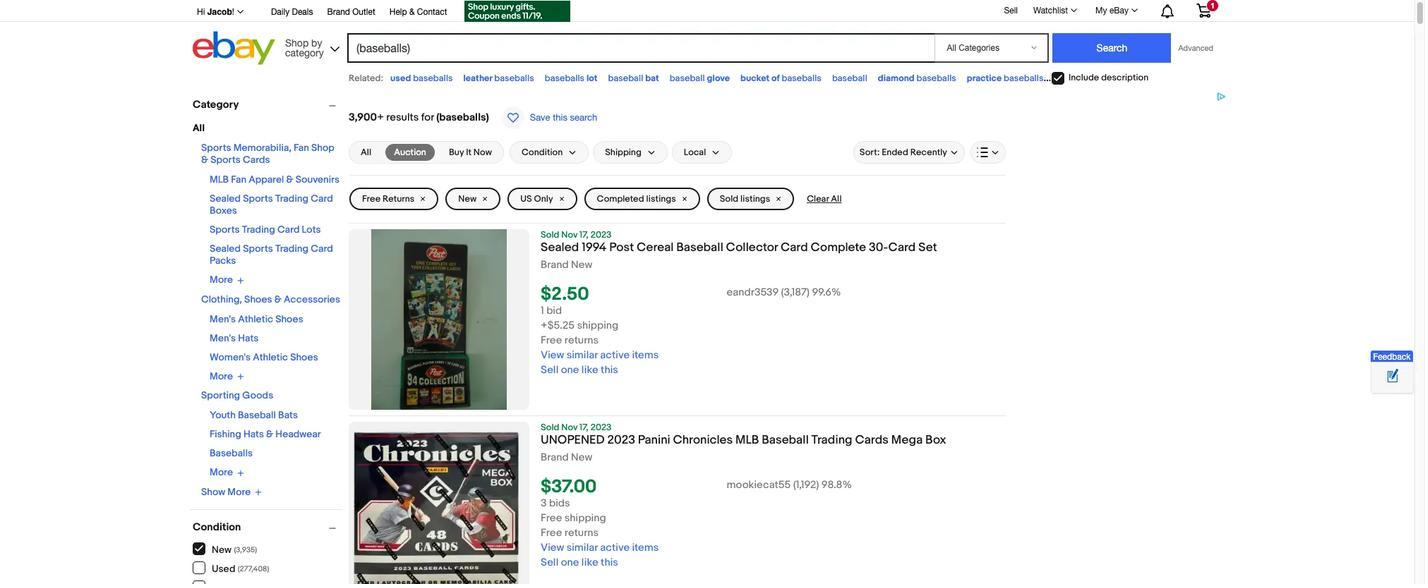 Task type: vqa. For each thing, say whether or not it's contained in the screenshot.
Like associated with $37.00
yes



Task type: locate. For each thing, give the bounding box(es) containing it.
men's
[[210, 313, 236, 325], [210, 332, 236, 344]]

cards left mega
[[855, 434, 889, 448]]

brand left outlet
[[327, 7, 350, 17]]

1 vertical spatial items
[[632, 542, 659, 555]]

1 horizontal spatial condition button
[[510, 141, 589, 164]]

1 vertical spatial sell one like this link
[[541, 557, 618, 570]]

advanced link
[[1172, 34, 1221, 62]]

2023 inside sold  nov 17, 2023 sealed 1994 post cereal baseball collector card complete 30-card set brand new
[[591, 229, 612, 241]]

athletic down the clothing, shoes & accessories link
[[238, 313, 273, 325]]

athletic
[[238, 313, 273, 325], [253, 351, 288, 363]]

2 like from the top
[[582, 557, 599, 570]]

watchlist
[[1034, 6, 1068, 16]]

1 baseballs from the left
[[413, 73, 453, 84]]

0 horizontal spatial condition
[[193, 521, 241, 535]]

2 17, from the top
[[580, 422, 589, 434]]

1 nov from the top
[[562, 229, 578, 241]]

sealed up sports trading card lots link
[[210, 193, 241, 205]]

1 returns from the top
[[565, 334, 599, 348]]

brand up $2.50
[[541, 258, 569, 272]]

1 more button from the top
[[210, 274, 244, 286]]

active inside eandr3539 (3,187) 99.6% 1 bid +$5.25 shipping free returns view similar active items sell one like this
[[600, 349, 630, 362]]

2 vertical spatial more button
[[210, 467, 244, 479]]

1 vertical spatial condition
[[193, 521, 241, 535]]

active inside mookiecat55 (1,192) 98.8% 3 bids free shipping free returns view similar active items sell one like this
[[600, 542, 630, 555]]

sealed left 1994 on the top left of the page
[[541, 241, 579, 255]]

17, inside sold  nov 17, 2023 sealed 1994 post cereal baseball collector card complete 30-card set brand new
[[580, 229, 589, 241]]

sell for $2.50
[[541, 364, 559, 377]]

brand
[[327, 7, 350, 17], [541, 258, 569, 272], [541, 451, 569, 465]]

0 vertical spatial items
[[632, 349, 659, 362]]

auction link
[[386, 144, 435, 161]]

0 horizontal spatial 1
[[541, 304, 544, 318]]

new up used at the left bottom of page
[[212, 544, 232, 556]]

2 vertical spatial sold
[[541, 422, 560, 434]]

baseballs right "leather"
[[495, 73, 534, 84]]

shipping down bids
[[565, 512, 606, 525]]

2 items from the top
[[632, 542, 659, 555]]

trading
[[275, 193, 309, 205], [242, 224, 275, 236], [275, 243, 309, 255], [812, 434, 853, 448]]

all down 3,900
[[361, 147, 372, 158]]

daily deals
[[271, 7, 313, 17]]

30-
[[869, 241, 889, 255]]

more button down packs
[[210, 274, 244, 286]]

baseball down goods
[[238, 410, 276, 422]]

view inside eandr3539 (3,187) 99.6% 1 bid +$5.25 shipping free returns view similar active items sell one like this
[[541, 349, 564, 362]]

1 vertical spatial hats
[[244, 429, 264, 441]]

2 one from the top
[[561, 557, 579, 570]]

condition down save
[[522, 147, 563, 158]]

1 horizontal spatial cards
[[855, 434, 889, 448]]

1 vertical spatial baseball
[[238, 410, 276, 422]]

1 vertical spatial 1
[[541, 304, 544, 318]]

us
[[521, 193, 532, 205]]

card left set on the right top of page
[[889, 241, 916, 255]]

sealed sports trading card packs link
[[210, 243, 333, 267]]

baseballs right the diamond
[[917, 73, 957, 84]]

main content
[[349, 92, 1006, 585]]

sealed
[[210, 193, 241, 205], [541, 241, 579, 255], [210, 243, 241, 255]]

condition up new (3,935)
[[193, 521, 241, 535]]

1 baseball from the left
[[608, 73, 644, 84]]

condition button down 'save this search' button on the left top of the page
[[510, 141, 589, 164]]

0 horizontal spatial shop
[[285, 37, 309, 48]]

2 returns from the top
[[565, 527, 599, 540]]

completed listings
[[597, 193, 676, 205]]

one for $37.00
[[561, 557, 579, 570]]

baseball right "cereal" at the top left of page
[[677, 241, 724, 255]]

sell left watchlist
[[1004, 5, 1018, 15]]

more inside show more button
[[228, 486, 251, 498]]

1
[[1211, 1, 1215, 10], [541, 304, 544, 318]]

2 vertical spatial all
[[831, 193, 842, 205]]

1 vertical spatial active
[[600, 542, 630, 555]]

sealed 1994 post cereal baseball collector card complete 30-card set link
[[541, 241, 1006, 259]]

0 vertical spatial condition
[[522, 147, 563, 158]]

1 men's from the top
[[210, 313, 236, 325]]

this inside mookiecat55 (1,192) 98.8% 3 bids free shipping free returns view similar active items sell one like this
[[601, 557, 618, 570]]

1 horizontal spatial mlb
[[736, 434, 759, 448]]

rawlings baseballs
[[1055, 73, 1131, 84]]

2 listings from the left
[[741, 193, 771, 205]]

nov up $37.00
[[562, 422, 578, 434]]

1 vertical spatial returns
[[565, 527, 599, 540]]

0 vertical spatial view similar active items link
[[541, 349, 659, 362]]

2 horizontal spatial baseball
[[762, 434, 809, 448]]

shipping inside eandr3539 (3,187) 99.6% 1 bid +$5.25 shipping free returns view similar active items sell one like this
[[577, 319, 619, 333]]

hats down "youth baseball bats" link
[[244, 429, 264, 441]]

hats inside men's athletic shoes men's hats women's athletic shoes
[[238, 332, 259, 344]]

sold listings
[[720, 193, 771, 205]]

one inside eandr3539 (3,187) 99.6% 1 bid +$5.25 shipping free returns view similar active items sell one like this
[[561, 364, 579, 377]]

2 vertical spatial this
[[601, 557, 618, 570]]

sell one like this link for $37.00
[[541, 557, 618, 570]]

mlb up boxes
[[210, 174, 229, 186]]

view
[[541, 349, 564, 362], [541, 542, 564, 555]]

1 vertical spatial fan
[[231, 174, 246, 186]]

sold up sealed 1994 post cereal baseball collector card complete 30-card set heading
[[720, 193, 739, 205]]

0 vertical spatial this
[[553, 112, 568, 123]]

2 view similar active items link from the top
[[541, 542, 659, 555]]

0 vertical spatial more button
[[210, 274, 244, 286]]

search
[[570, 112, 598, 123]]

2 similar from the top
[[567, 542, 598, 555]]

condition for left condition "dropdown button"
[[193, 521, 241, 535]]

baseballs left lot
[[545, 73, 585, 84]]

sold down only
[[541, 229, 560, 241]]

0 vertical spatial view
[[541, 349, 564, 362]]

description
[[1102, 72, 1149, 83]]

trading up 98.8%
[[812, 434, 853, 448]]

trading down mlb fan apparel & souvenirs link
[[275, 193, 309, 205]]

view similar active items link down bids
[[541, 542, 659, 555]]

trading inside sold  nov 17, 2023 unopened 2023 panini chronicles mlb baseball trading cards mega box brand new
[[812, 434, 853, 448]]

0 horizontal spatial listings
[[646, 193, 676, 205]]

1 vertical spatial view
[[541, 542, 564, 555]]

all right clear
[[831, 193, 842, 205]]

& right help
[[410, 7, 415, 17]]

1 sell one like this link from the top
[[541, 364, 618, 377]]

17,
[[580, 229, 589, 241], [580, 422, 589, 434]]

0 vertical spatial mlb
[[210, 174, 229, 186]]

now
[[474, 147, 492, 158]]

baseball inside 'youth baseball bats fishing hats & headwear baseballs'
[[238, 410, 276, 422]]

nov for $2.50
[[562, 229, 578, 241]]

this inside eandr3539 (3,187) 99.6% 1 bid +$5.25 shipping free returns view similar active items sell one like this
[[601, 364, 618, 377]]

baseballs lot
[[545, 73, 598, 84]]

3,900 + results for (baseballs)
[[349, 111, 489, 124]]

mlb
[[210, 174, 229, 186], [736, 434, 759, 448]]

brand down unopened
[[541, 451, 569, 465]]

one down +$5.25 at the left of the page
[[561, 364, 579, 377]]

returns inside eandr3539 (3,187) 99.6% 1 bid +$5.25 shipping free returns view similar active items sell one like this
[[565, 334, 599, 348]]

shipping inside mookiecat55 (1,192) 98.8% 3 bids free shipping free returns view similar active items sell one like this
[[565, 512, 606, 525]]

0 horizontal spatial fan
[[231, 174, 246, 186]]

sold  nov 17, 2023 sealed 1994 post cereal baseball collector card complete 30-card set brand new
[[541, 229, 937, 272]]

1 vertical spatial more button
[[210, 370, 244, 383]]

0 vertical spatial athletic
[[238, 313, 273, 325]]

2 baseballs from the left
[[495, 73, 534, 84]]

1 similar from the top
[[567, 349, 598, 362]]

returns down +$5.25 at the left of the page
[[565, 334, 599, 348]]

women's athletic shoes link
[[210, 351, 318, 363]]

1 left bid
[[541, 304, 544, 318]]

more for first more button from the top of the page
[[210, 274, 233, 286]]

sports memorabilia, fan shop & sports cards
[[201, 142, 334, 166]]

fan left 'apparel'
[[231, 174, 246, 186]]

cards up 'apparel'
[[243, 154, 270, 166]]

similar for $2.50
[[567, 349, 598, 362]]

1 horizontal spatial baseball
[[670, 73, 705, 84]]

new link
[[446, 188, 501, 210]]

more button for clothing,
[[210, 370, 244, 383]]

view down +$5.25 at the left of the page
[[541, 349, 564, 362]]

view inside mookiecat55 (1,192) 98.8% 3 bids free shipping free returns view similar active items sell one like this
[[541, 542, 564, 555]]

0 vertical spatial shipping
[[577, 319, 619, 333]]

baseball inside sold  nov 17, 2023 sealed 1994 post cereal baseball collector card complete 30-card set brand new
[[677, 241, 724, 255]]

baseballs right the practice
[[1004, 73, 1044, 84]]

baseball bat
[[608, 73, 659, 84]]

$37.00
[[541, 477, 597, 499]]

more button for sporting
[[210, 467, 244, 479]]

condition button
[[510, 141, 589, 164], [193, 521, 342, 535]]

nov inside sold  nov 17, 2023 unopened 2023 panini chronicles mlb baseball trading cards mega box brand new
[[562, 422, 578, 434]]

card right collector
[[781, 241, 808, 255]]

1 vertical spatial condition button
[[193, 521, 342, 535]]

baseballs
[[210, 448, 253, 460]]

0 vertical spatial baseball
[[677, 241, 724, 255]]

apparel
[[249, 174, 284, 186]]

2 horizontal spatial all
[[831, 193, 842, 205]]

jacob
[[207, 6, 232, 17]]

17, left post
[[580, 229, 589, 241]]

17, for $37.00
[[580, 422, 589, 434]]

sell down +$5.25 at the left of the page
[[541, 364, 559, 377]]

sell one like this link down bids
[[541, 557, 618, 570]]

more button
[[210, 274, 244, 286], [210, 370, 244, 383], [210, 467, 244, 479]]

used baseballs
[[391, 73, 453, 84]]

sold inside sold  nov 17, 2023 sealed 1994 post cereal baseball collector card complete 30-card set brand new
[[541, 229, 560, 241]]

shoes down the clothing, shoes & accessories link
[[275, 313, 303, 325]]

my
[[1096, 6, 1108, 16]]

boxes
[[210, 205, 237, 217]]

more up clothing,
[[210, 274, 233, 286]]

auction
[[394, 147, 426, 158]]

similar inside eandr3539 (3,187) 99.6% 1 bid +$5.25 shipping free returns view similar active items sell one like this
[[567, 349, 598, 362]]

shop left "by"
[[285, 37, 309, 48]]

view down bids
[[541, 542, 564, 555]]

7 baseballs from the left
[[1091, 73, 1131, 84]]

& down "youth baseball bats" link
[[266, 429, 273, 441]]

2 more button from the top
[[210, 370, 244, 383]]

used (277,408)
[[212, 563, 269, 575]]

1 vertical spatial mlb
[[736, 434, 759, 448]]

(1,192)
[[793, 479, 819, 492]]

mega
[[892, 434, 923, 448]]

like for $37.00
[[582, 557, 599, 570]]

sealed 1994 post cereal baseball collector card complete 30-card set image
[[371, 229, 507, 410]]

view similar active items link down +$5.25 at the left of the page
[[541, 349, 659, 362]]

items inside eandr3539 (3,187) 99.6% 1 bid +$5.25 shipping free returns view similar active items sell one like this
[[632, 349, 659, 362]]

2 vertical spatial baseball
[[762, 434, 809, 448]]

shoes down accessories
[[290, 351, 318, 363]]

0 vertical spatial sell
[[1004, 5, 1018, 15]]

returns for $2.50
[[565, 334, 599, 348]]

1 view similar active items link from the top
[[541, 349, 659, 362]]

1 17, from the top
[[580, 229, 589, 241]]

sell one like this link down +$5.25 at the left of the page
[[541, 364, 618, 377]]

more button up show more
[[210, 467, 244, 479]]

1 vertical spatial cards
[[855, 434, 889, 448]]

Auction selected text field
[[394, 146, 426, 159]]

listings up collector
[[741, 193, 771, 205]]

brand inside sold  nov 17, 2023 sealed 1994 post cereal baseball collector card complete 30-card set brand new
[[541, 258, 569, 272]]

& right 'apparel'
[[286, 174, 293, 186]]

this
[[553, 112, 568, 123], [601, 364, 618, 377], [601, 557, 618, 570]]

2 vertical spatial sell
[[541, 557, 559, 570]]

more up sporting
[[210, 371, 233, 383]]

sell down 3
[[541, 557, 559, 570]]

0 vertical spatial nov
[[562, 229, 578, 241]]

0 vertical spatial fan
[[294, 142, 309, 154]]

baseballs for diamond baseballs
[[917, 73, 957, 84]]

card down lots
[[311, 243, 333, 255]]

free returns
[[362, 193, 415, 205]]

2 sell one like this link from the top
[[541, 557, 618, 570]]

baseball up the (1,192)
[[762, 434, 809, 448]]

daily
[[271, 7, 290, 17]]

nov left 1994 on the top left of the page
[[562, 229, 578, 241]]

mlb right chronicles
[[736, 434, 759, 448]]

2 active from the top
[[600, 542, 630, 555]]

& down category
[[201, 154, 208, 166]]

similar down bids
[[567, 542, 598, 555]]

fishing
[[210, 429, 241, 441]]

0 vertical spatial hats
[[238, 332, 259, 344]]

1 vertical spatial shop
[[311, 142, 334, 154]]

0 vertical spatial 17,
[[580, 229, 589, 241]]

rawlings
[[1055, 73, 1089, 84]]

advanced
[[1179, 44, 1214, 52]]

free
[[362, 193, 381, 205], [541, 334, 562, 348], [541, 512, 562, 525], [541, 527, 562, 540]]

1 horizontal spatial baseball
[[677, 241, 724, 255]]

one inside mookiecat55 (1,192) 98.8% 3 bids free shipping free returns view similar active items sell one like this
[[561, 557, 579, 570]]

0 vertical spatial one
[[561, 364, 579, 377]]

0 vertical spatial condition button
[[510, 141, 589, 164]]

1 vertical spatial brand
[[541, 258, 569, 272]]

items for $2.50
[[632, 349, 659, 362]]

new down 1994 on the top left of the page
[[571, 258, 593, 272]]

all down category
[[193, 122, 205, 134]]

athletic right women's
[[253, 351, 288, 363]]

3 baseball from the left
[[832, 73, 868, 84]]

0 vertical spatial shop
[[285, 37, 309, 48]]

baseballs for rawlings baseballs
[[1091, 73, 1131, 84]]

1 up advanced link
[[1211, 1, 1215, 10]]

clothing,
[[201, 293, 242, 305]]

1 vertical spatial this
[[601, 364, 618, 377]]

mlb fan apparel & souvenirs link
[[210, 174, 340, 186]]

hats inside 'youth baseball bats fishing hats & headwear baseballs'
[[244, 429, 264, 441]]

sold up $37.00
[[541, 422, 560, 434]]

similar down +$5.25 at the left of the page
[[567, 349, 598, 362]]

1 vertical spatial similar
[[567, 542, 598, 555]]

(3,935)
[[234, 545, 257, 555]]

like
[[582, 364, 599, 377], [582, 557, 599, 570]]

nov inside sold  nov 17, 2023 sealed 1994 post cereal baseball collector card complete 30-card set brand new
[[562, 229, 578, 241]]

sell inside mookiecat55 (1,192) 98.8% 3 bids free shipping free returns view similar active items sell one like this
[[541, 557, 559, 570]]

shipping for $2.50
[[577, 319, 619, 333]]

baseball
[[677, 241, 724, 255], [238, 410, 276, 422], [762, 434, 809, 448]]

1 vertical spatial sold
[[541, 229, 560, 241]]

get the coupon image
[[464, 1, 570, 22]]

0 vertical spatial all
[[193, 122, 205, 134]]

0 vertical spatial brand
[[327, 7, 350, 17]]

shipping button
[[593, 141, 668, 164]]

view for $2.50
[[541, 349, 564, 362]]

2 view from the top
[[541, 542, 564, 555]]

active
[[600, 349, 630, 362], [600, 542, 630, 555]]

3 more button from the top
[[210, 467, 244, 479]]

new
[[459, 193, 477, 205], [571, 258, 593, 272], [571, 451, 593, 465], [212, 544, 232, 556]]

& up men's athletic shoes link
[[275, 293, 282, 305]]

99.6%
[[812, 286, 841, 300]]

None submit
[[1053, 33, 1172, 63]]

1 vertical spatial sell
[[541, 364, 559, 377]]

Search for anything text field
[[350, 35, 932, 61]]

0 vertical spatial 1
[[1211, 1, 1215, 10]]

fan up souvenirs
[[294, 142, 309, 154]]

more up show more
[[210, 467, 233, 479]]

one down bids
[[561, 557, 579, 570]]

17, up $37.00
[[580, 422, 589, 434]]

sell one like this link for $2.50
[[541, 364, 618, 377]]

sell link
[[998, 5, 1025, 15]]

like inside mookiecat55 (1,192) 98.8% 3 bids free shipping free returns view similar active items sell one like this
[[582, 557, 599, 570]]

more button down women's
[[210, 370, 244, 383]]

set
[[919, 241, 937, 255]]

1 horizontal spatial fan
[[294, 142, 309, 154]]

0 vertical spatial active
[[600, 349, 630, 362]]

bid
[[547, 304, 562, 318]]

baseball left glove
[[670, 73, 705, 84]]

2 baseball from the left
[[670, 73, 705, 84]]

1 like from the top
[[582, 364, 599, 377]]

sporting
[[201, 390, 240, 402]]

youth baseball bats link
[[210, 410, 298, 422]]

1 horizontal spatial listings
[[741, 193, 771, 205]]

shop inside sports memorabilia, fan shop & sports cards
[[311, 142, 334, 154]]

shop up souvenirs
[[311, 142, 334, 154]]

items inside mookiecat55 (1,192) 98.8% 3 bids free shipping free returns view similar active items sell one like this
[[632, 542, 659, 555]]

bucket of baseballs
[[741, 73, 822, 84]]

men's down clothing,
[[210, 313, 236, 325]]

17, inside sold  nov 17, 2023 unopened 2023 panini chronicles mlb baseball trading cards mega box brand new
[[580, 422, 589, 434]]

& inside mlb fan apparel & souvenirs sealed sports trading card boxes sports trading card lots sealed sports trading card packs
[[286, 174, 293, 186]]

1 one from the top
[[561, 364, 579, 377]]

shoes up men's athletic shoes link
[[244, 293, 272, 305]]

1 horizontal spatial shop
[[311, 142, 334, 154]]

this for $2.50
[[601, 364, 618, 377]]

1 vertical spatial one
[[561, 557, 579, 570]]

baseball for glove
[[670, 73, 705, 84]]

hats down men's athletic shoes link
[[238, 332, 259, 344]]

1 listings from the left
[[646, 193, 676, 205]]

sold
[[720, 193, 739, 205], [541, 229, 560, 241], [541, 422, 560, 434]]

1 vertical spatial 17,
[[580, 422, 589, 434]]

condition inside "dropdown button"
[[522, 147, 563, 158]]

0 horizontal spatial baseball
[[238, 410, 276, 422]]

returns down bids
[[565, 527, 599, 540]]

1 horizontal spatial condition
[[522, 147, 563, 158]]

2 nov from the top
[[562, 422, 578, 434]]

like inside eandr3539 (3,187) 99.6% 1 bid +$5.25 shipping free returns view similar active items sell one like this
[[582, 364, 599, 377]]

5 baseballs from the left
[[917, 73, 957, 84]]

6 baseballs from the left
[[1004, 73, 1044, 84]]

0 vertical spatial like
[[582, 364, 599, 377]]

new down unopened
[[571, 451, 593, 465]]

sold inside sold  nov 17, 2023 unopened 2023 panini chronicles mlb baseball trading cards mega box brand new
[[541, 422, 560, 434]]

0 vertical spatial men's
[[210, 313, 236, 325]]

2 vertical spatial brand
[[541, 451, 569, 465]]

1 vertical spatial like
[[582, 557, 599, 570]]

unopened 2023 panini chronicles mlb baseball trading cards mega box link
[[541, 434, 1006, 452]]

men's up women's
[[210, 332, 236, 344]]

trading down sealed sports trading card boxes 'link'
[[242, 224, 275, 236]]

3,900
[[349, 111, 377, 124]]

0 vertical spatial cards
[[243, 154, 270, 166]]

shipping right +$5.25 at the left of the page
[[577, 319, 619, 333]]

1 vertical spatial nov
[[562, 422, 578, 434]]

baseballs right "of" at the right of page
[[782, 73, 822, 84]]

baseball for bat
[[608, 73, 644, 84]]

0 vertical spatial similar
[[567, 349, 598, 362]]

unopened 2023 panini chronicles mlb baseball trading cards mega box image
[[349, 422, 530, 585]]

more for sporting more button
[[210, 467, 233, 479]]

one for $2.50
[[561, 364, 579, 377]]

brand outlet link
[[327, 5, 375, 20]]

1 view from the top
[[541, 349, 564, 362]]

bat
[[646, 73, 659, 84]]

similar inside mookiecat55 (1,192) 98.8% 3 bids free shipping free returns view similar active items sell one like this
[[567, 542, 598, 555]]

3 baseballs from the left
[[545, 73, 585, 84]]

2 horizontal spatial baseball
[[832, 73, 868, 84]]

sell inside eandr3539 (3,187) 99.6% 1 bid +$5.25 shipping free returns view similar active items sell one like this
[[541, 364, 559, 377]]

cards inside sports memorabilia, fan shop & sports cards
[[243, 154, 270, 166]]

help
[[390, 7, 407, 17]]

1 vertical spatial men's
[[210, 332, 236, 344]]

1 horizontal spatial 1
[[1211, 1, 1215, 10]]

0 vertical spatial sell one like this link
[[541, 364, 618, 377]]

0 horizontal spatial mlb
[[210, 174, 229, 186]]

1 active from the top
[[600, 349, 630, 362]]

baseballs right rawlings
[[1091, 73, 1131, 84]]

1 link
[[1188, 0, 1220, 20]]

returns inside mookiecat55 (1,192) 98.8% 3 bids free shipping free returns view similar active items sell one like this
[[565, 527, 599, 540]]

0 horizontal spatial cards
[[243, 154, 270, 166]]

shoes
[[244, 293, 272, 305], [275, 313, 303, 325], [290, 351, 318, 363]]

us only link
[[508, 188, 577, 210]]

mookiecat55 (1,192) 98.8% 3 bids free shipping free returns view similar active items sell one like this
[[541, 479, 852, 570]]

baseballs right used
[[413, 73, 453, 84]]

more
[[210, 274, 233, 286], [210, 371, 233, 383], [210, 467, 233, 479], [228, 486, 251, 498]]

1 vertical spatial view similar active items link
[[541, 542, 659, 555]]

brand inside sold  nov 17, 2023 unopened 2023 panini chronicles mlb baseball trading cards mega box brand new
[[541, 451, 569, 465]]

condition button up (3,935) at the left of page
[[193, 521, 342, 535]]

more right "show" in the left of the page
[[228, 486, 251, 498]]

accessories
[[284, 293, 340, 305]]

diamond baseballs
[[878, 73, 957, 84]]

baseball left bat
[[608, 73, 644, 84]]

0 vertical spatial returns
[[565, 334, 599, 348]]

0 horizontal spatial baseball
[[608, 73, 644, 84]]

1 horizontal spatial all
[[361, 147, 372, 158]]

2 men's from the top
[[210, 332, 236, 344]]

1 items from the top
[[632, 349, 659, 362]]

show more button
[[201, 486, 262, 499]]

baseball left the diamond
[[832, 73, 868, 84]]

sell
[[1004, 5, 1018, 15], [541, 364, 559, 377], [541, 557, 559, 570]]

1 vertical spatial shipping
[[565, 512, 606, 525]]

main content containing $2.50
[[349, 92, 1006, 585]]

card left lots
[[277, 224, 300, 236]]

fan inside mlb fan apparel & souvenirs sealed sports trading card boxes sports trading card lots sealed sports trading card packs
[[231, 174, 246, 186]]



Task type: describe. For each thing, give the bounding box(es) containing it.
sort:
[[860, 147, 880, 158]]

buy it now link
[[441, 144, 501, 161]]

clothing, shoes & accessories
[[201, 293, 340, 305]]

& inside help & contact link
[[410, 7, 415, 17]]

view similar active items link for $37.00
[[541, 542, 659, 555]]

listings for sold listings
[[741, 193, 771, 205]]

sold for $37.00
[[541, 422, 560, 434]]

nov for $37.00
[[562, 422, 578, 434]]

(277,408)
[[238, 565, 269, 574]]

0 horizontal spatial condition button
[[193, 521, 342, 535]]

baseballs link
[[210, 448, 253, 460]]

new (3,935)
[[212, 544, 257, 556]]

deals
[[292, 7, 313, 17]]

similar for $37.00
[[567, 542, 598, 555]]

2 vertical spatial shoes
[[290, 351, 318, 363]]

+
[[377, 111, 384, 124]]

save
[[530, 112, 550, 123]]

ebay
[[1110, 6, 1129, 16]]

men's athletic shoes link
[[210, 313, 303, 325]]

men's hats link
[[210, 332, 259, 344]]

cereal
[[637, 241, 674, 255]]

sort: ended recently button
[[854, 141, 965, 164]]

view for $37.00
[[541, 542, 564, 555]]

include
[[1069, 72, 1100, 83]]

new inside sold  nov 17, 2023 unopened 2023 panini chronicles mlb baseball trading cards mega box brand new
[[571, 451, 593, 465]]

0 horizontal spatial all
[[193, 122, 205, 134]]

sold  nov 17, 2023 unopened 2023 panini chronicles mlb baseball trading cards mega box brand new
[[541, 422, 947, 465]]

completed
[[597, 193, 644, 205]]

used
[[391, 73, 411, 84]]

results
[[386, 111, 419, 124]]

sealed inside sold  nov 17, 2023 sealed 1994 post cereal baseball collector card complete 30-card set brand new
[[541, 241, 579, 255]]

like for $2.50
[[582, 364, 599, 377]]

baseball glove
[[670, 73, 730, 84]]

men's athletic shoes men's hats women's athletic shoes
[[210, 313, 318, 363]]

lots
[[302, 224, 321, 236]]

sporting goods link
[[201, 390, 273, 402]]

1 vertical spatial athletic
[[253, 351, 288, 363]]

free inside eandr3539 (3,187) 99.6% 1 bid +$5.25 shipping free returns view similar active items sell one like this
[[541, 334, 562, 348]]

(baseballs)
[[437, 111, 489, 124]]

sealed 1994 post cereal baseball collector card complete 30-card set heading
[[541, 241, 937, 255]]

+$5.25
[[541, 319, 575, 333]]

all link
[[352, 144, 380, 161]]

post
[[610, 241, 634, 255]]

advertisement region
[[1018, 92, 1229, 515]]

free returns link
[[350, 188, 439, 210]]

women's
[[210, 351, 251, 363]]

2023 for $37.00
[[591, 422, 612, 434]]

buy it now
[[449, 147, 492, 158]]

shipping for $37.00
[[565, 512, 606, 525]]

hi jacob !
[[197, 6, 234, 17]]

baseball link
[[832, 73, 868, 84]]

bids
[[549, 497, 570, 511]]

show more
[[201, 486, 251, 498]]

2023 for $2.50
[[591, 229, 612, 241]]

4 baseballs from the left
[[782, 73, 822, 84]]

!
[[232, 7, 234, 17]]

this for $37.00
[[601, 557, 618, 570]]

youth baseball bats fishing hats & headwear baseballs
[[210, 410, 321, 460]]

bats
[[278, 410, 298, 422]]

fan inside sports memorabilia, fan shop & sports cards
[[294, 142, 309, 154]]

help & contact link
[[390, 5, 447, 20]]

my ebay link
[[1088, 2, 1145, 19]]

mlb inside sold  nov 17, 2023 unopened 2023 panini chronicles mlb baseball trading cards mega box brand new
[[736, 434, 759, 448]]

glove
[[707, 73, 730, 84]]

clear all link
[[802, 188, 848, 210]]

sort: ended recently
[[860, 147, 948, 158]]

baseballs for leather baseballs
[[495, 73, 534, 84]]

1 inside eandr3539 (3,187) 99.6% 1 bid +$5.25 shipping free returns view similar active items sell one like this
[[541, 304, 544, 318]]

trading down lots
[[275, 243, 309, 255]]

feedback
[[1374, 352, 1411, 362]]

unopened 2023 panini chronicles mlb baseball trading cards mega box heading
[[541, 434, 947, 448]]

none submit inside shop by category banner
[[1053, 33, 1172, 63]]

condition for the right condition "dropdown button"
[[522, 147, 563, 158]]

& inside 'youth baseball bats fishing hats & headwear baseballs'
[[266, 429, 273, 441]]

for
[[421, 111, 434, 124]]

returns for $37.00
[[565, 527, 599, 540]]

shop by category button
[[279, 31, 342, 62]]

souvenirs
[[296, 174, 340, 186]]

new down 'it'
[[459, 193, 477, 205]]

shipping
[[605, 147, 642, 158]]

sports trading card lots link
[[210, 224, 321, 236]]

shop inside shop by category
[[285, 37, 309, 48]]

panini
[[638, 434, 671, 448]]

lot
[[587, 73, 598, 84]]

& inside sports memorabilia, fan shop & sports cards
[[201, 154, 208, 166]]

my ebay
[[1096, 6, 1129, 16]]

brand inside account navigation
[[327, 7, 350, 17]]

hats for &
[[244, 429, 264, 441]]

it
[[466, 147, 472, 158]]

box
[[926, 434, 947, 448]]

daily deals link
[[271, 5, 313, 20]]

sports down boxes
[[210, 224, 240, 236]]

view similar active items link for $2.50
[[541, 349, 659, 362]]

sell inside account navigation
[[1004, 5, 1018, 15]]

new inside sold  nov 17, 2023 sealed 1994 post cereal baseball collector card complete 30-card set brand new
[[571, 258, 593, 272]]

sealed down boxes
[[210, 243, 241, 255]]

0 vertical spatial sold
[[720, 193, 739, 205]]

listing options selector. list view selected. image
[[977, 147, 1000, 158]]

eandr3539
[[727, 286, 779, 300]]

1 vertical spatial all
[[361, 147, 372, 158]]

sports down 'apparel'
[[243, 193, 273, 205]]

packs
[[210, 255, 236, 267]]

this inside button
[[553, 112, 568, 123]]

sports down category
[[201, 142, 231, 154]]

98.8%
[[822, 479, 852, 492]]

clear all
[[807, 193, 842, 205]]

of
[[772, 73, 780, 84]]

clothing, shoes & accessories link
[[201, 293, 340, 305]]

sports memorabilia, fan shop & sports cards link
[[201, 142, 334, 166]]

cards inside sold  nov 17, 2023 unopened 2023 panini chronicles mlb baseball trading cards mega box brand new
[[855, 434, 889, 448]]

card down souvenirs
[[311, 193, 333, 205]]

category
[[193, 98, 239, 112]]

sporting goods
[[201, 390, 273, 402]]

hats for women's
[[238, 332, 259, 344]]

save this search button
[[498, 106, 602, 130]]

17, for $2.50
[[580, 229, 589, 241]]

ended
[[882, 147, 909, 158]]

shop by category
[[285, 37, 324, 58]]

baseballs for used baseballs
[[413, 73, 453, 84]]

items for $37.00
[[632, 542, 659, 555]]

sports up boxes
[[211, 154, 241, 166]]

baseball inside sold  nov 17, 2023 unopened 2023 panini chronicles mlb baseball trading cards mega box brand new
[[762, 434, 809, 448]]

active for $2.50
[[600, 349, 630, 362]]

goods
[[242, 390, 273, 402]]

3
[[541, 497, 547, 511]]

active for $37.00
[[600, 542, 630, 555]]

practice baseballs
[[967, 73, 1044, 84]]

1 inside account navigation
[[1211, 1, 1215, 10]]

shop by category banner
[[189, 0, 1222, 68]]

baseballs for practice baseballs
[[1004, 73, 1044, 84]]

account navigation
[[189, 0, 1222, 24]]

complete
[[811, 241, 867, 255]]

listings for completed listings
[[646, 193, 676, 205]]

used
[[212, 563, 235, 575]]

help & contact
[[390, 7, 447, 17]]

mlb inside mlb fan apparel & souvenirs sealed sports trading card boxes sports trading card lots sealed sports trading card packs
[[210, 174, 229, 186]]

sell for $37.00
[[541, 557, 559, 570]]

more for clothing,'s more button
[[210, 371, 233, 383]]

buy
[[449, 147, 464, 158]]

related:
[[349, 73, 383, 84]]

0 vertical spatial shoes
[[244, 293, 272, 305]]

sold for $2.50
[[541, 229, 560, 241]]

leather
[[464, 73, 493, 84]]

$2.50
[[541, 284, 589, 306]]

chronicles
[[673, 434, 733, 448]]

1 vertical spatial shoes
[[275, 313, 303, 325]]

(3,187)
[[781, 286, 810, 300]]

sports down sports trading card lots link
[[243, 243, 273, 255]]



